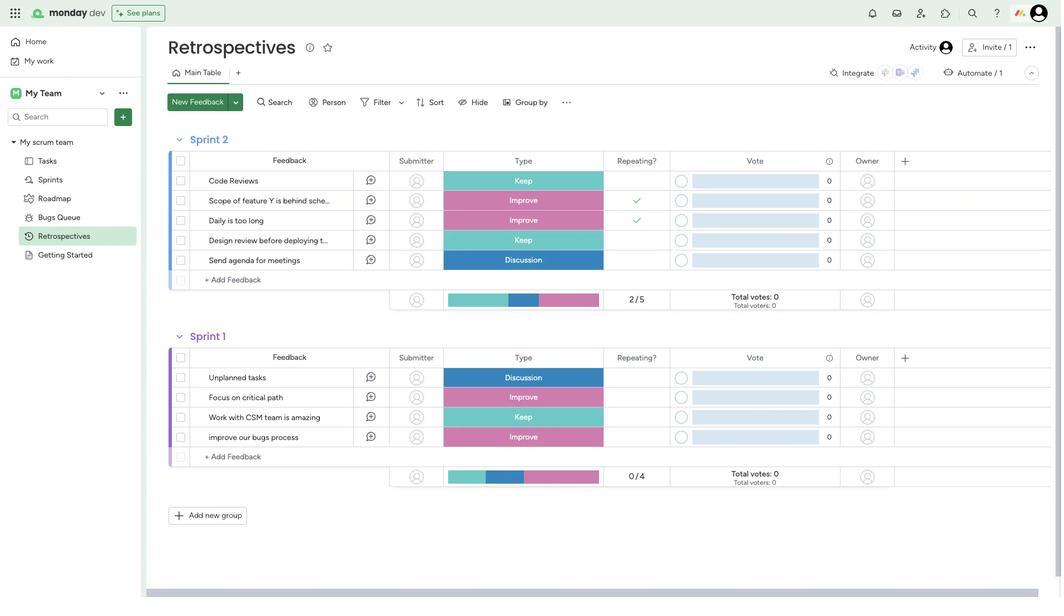 Task type: vqa. For each thing, say whether or not it's contained in the screenshot.
2nd votes: from the top of the page
yes



Task type: describe. For each thing, give the bounding box(es) containing it.
group by
[[516, 98, 548, 107]]

reviews
[[230, 176, 258, 186]]

4 improve from the top
[[510, 432, 538, 442]]

getting started
[[38, 250, 93, 260]]

dapulse integrations image
[[830, 69, 838, 77]]

2 type from the top
[[515, 353, 532, 362]]

2 improve from the top
[[510, 216, 538, 225]]

automate
[[958, 68, 993, 78]]

add new group button
[[169, 507, 247, 525]]

1 total votes: 0 total voters: 0 from the top
[[732, 293, 779, 310]]

my for my scrum team
[[20, 137, 31, 147]]

is right 'y'
[[276, 196, 281, 206]]

sort button
[[412, 93, 451, 111]]

my for my work
[[24, 56, 35, 66]]

my for my team
[[25, 88, 38, 98]]

new feedback
[[172, 97, 224, 107]]

1 horizontal spatial retrospectives
[[168, 35, 296, 60]]

new feedback button
[[168, 93, 228, 111]]

of
[[233, 196, 241, 206]]

add view image
[[236, 69, 241, 77]]

tasks
[[38, 156, 57, 166]]

public board image
[[24, 156, 34, 166]]

1 type field from the top
[[513, 155, 535, 167]]

retrospectives inside list box
[[38, 231, 90, 241]]

scope of feature y is behind schedule
[[209, 196, 340, 206]]

1 improve from the top
[[510, 196, 538, 205]]

plans
[[142, 8, 160, 18]]

deploying
[[284, 236, 318, 246]]

work
[[37, 56, 54, 66]]

csm
[[246, 413, 263, 422]]

monday
[[49, 7, 87, 19]]

team
[[40, 88, 62, 98]]

autopilot image
[[944, 65, 954, 79]]

for
[[256, 256, 266, 265]]

unplanned
[[209, 373, 246, 383]]

design review before deploying tasks is much better
[[209, 236, 390, 246]]

review
[[235, 236, 258, 246]]

2 type field from the top
[[513, 352, 535, 364]]

select product image
[[10, 8, 21, 19]]

4
[[640, 472, 645, 482]]

feedback for 1
[[273, 353, 307, 362]]

long
[[249, 216, 264, 226]]

Sprint 1 field
[[187, 330, 229, 344]]

new
[[172, 97, 188, 107]]

code
[[209, 176, 228, 186]]

feedback for 2
[[273, 156, 307, 165]]

process
[[271, 433, 299, 442]]

1 type from the top
[[515, 156, 532, 166]]

vote field for column information icon
[[745, 155, 767, 167]]

my work button
[[7, 52, 119, 70]]

on
[[232, 393, 241, 403]]

caret down image
[[12, 138, 16, 146]]

arrow down image
[[395, 96, 408, 109]]

invite
[[983, 43, 1002, 52]]

2 inside field
[[223, 133, 228, 147]]

m
[[13, 88, 19, 98]]

too
[[235, 216, 247, 226]]

roadmap
[[38, 194, 71, 203]]

vote field for column information image
[[745, 352, 767, 364]]

daily
[[209, 216, 226, 226]]

send
[[209, 256, 227, 265]]

apps image
[[941, 8, 952, 19]]

design
[[209, 236, 233, 246]]

show board description image
[[304, 42, 317, 53]]

activity
[[910, 43, 937, 52]]

integrate
[[843, 68, 875, 78]]

focus on critical path
[[209, 393, 283, 403]]

help image
[[992, 8, 1003, 19]]

1 voters: from the top
[[751, 302, 771, 310]]

1 inside field
[[223, 330, 226, 343]]

invite / 1 button
[[963, 39, 1018, 56]]

column information image
[[826, 354, 834, 362]]

2 submitter from the top
[[399, 353, 434, 362]]

repeating? for 1st repeating? field from the top of the page
[[618, 156, 657, 166]]

group by button
[[498, 93, 555, 111]]

monday dev
[[49, 7, 105, 19]]

1 submitter field from the top
[[397, 155, 437, 167]]

my team
[[25, 88, 62, 98]]

is left 'too'
[[228, 216, 233, 226]]

schedule
[[309, 196, 340, 206]]

angle down image
[[233, 98, 239, 106]]

queue
[[57, 213, 80, 222]]

better
[[369, 236, 390, 246]]

getting
[[38, 250, 65, 260]]

improve our bugs process
[[209, 433, 299, 442]]

see plans
[[127, 8, 160, 18]]

repeating? for 2nd repeating? field from the top of the page
[[618, 353, 657, 362]]

keep for work with csm team is amazing
[[515, 413, 533, 422]]

bugs queue
[[38, 213, 80, 222]]

2 submitter field from the top
[[397, 352, 437, 364]]

is left amazing
[[284, 413, 290, 422]]

work with csm team is amazing
[[209, 413, 321, 422]]

1 submitter from the top
[[399, 156, 434, 166]]

column information image
[[826, 157, 834, 166]]

our
[[239, 433, 250, 442]]

agenda
[[229, 256, 254, 265]]

sprint 1
[[190, 330, 226, 343]]

+ add feedback text field for total voters:
[[196, 451, 384, 464]]

notifications image
[[868, 8, 879, 19]]

Retrospectives field
[[165, 35, 299, 60]]

2 repeating? field from the top
[[615, 352, 660, 364]]

vote for column information image vote field
[[747, 353, 764, 362]]

filter button
[[356, 93, 408, 111]]

/ for 0
[[636, 472, 639, 482]]

sprint 2
[[190, 133, 228, 147]]

Search field
[[266, 95, 299, 110]]

2 discussion from the top
[[505, 373, 542, 383]]

improve
[[209, 433, 237, 442]]

workspace image
[[11, 87, 22, 99]]

v2 search image
[[257, 96, 266, 109]]



Task type: locate. For each thing, give the bounding box(es) containing it.
+ add feedback text field down meetings
[[196, 274, 384, 287]]

1 keep from the top
[[515, 176, 533, 186]]

0 vertical spatial 2
[[223, 133, 228, 147]]

1 horizontal spatial team
[[265, 413, 282, 422]]

total votes: 0 total voters: 0
[[732, 293, 779, 310], [732, 469, 779, 487]]

my scrum team
[[20, 137, 73, 147]]

keep for code reviews
[[515, 176, 533, 186]]

feedback up the path
[[273, 353, 307, 362]]

0
[[828, 177, 832, 185], [828, 196, 832, 205], [828, 216, 832, 225], [828, 236, 832, 244], [828, 256, 832, 264], [774, 293, 779, 302], [773, 302, 777, 310], [828, 374, 832, 382], [828, 393, 832, 401], [828, 413, 832, 421], [828, 433, 832, 441], [774, 469, 779, 479], [629, 472, 635, 482], [773, 479, 777, 487]]

1 vertical spatial my
[[25, 88, 38, 98]]

much
[[347, 236, 367, 246]]

1 right invite
[[1009, 43, 1013, 52]]

owner
[[856, 156, 880, 166], [856, 353, 880, 362]]

0 vertical spatial type field
[[513, 155, 535, 167]]

/ for automate
[[995, 68, 998, 78]]

0 horizontal spatial retrospectives
[[38, 231, 90, 241]]

/ left 5
[[636, 295, 639, 305]]

0 vertical spatial submitter
[[399, 156, 434, 166]]

my work
[[24, 56, 54, 66]]

0 / 4
[[629, 472, 645, 482]]

filter
[[374, 98, 391, 107]]

2 vote from the top
[[747, 353, 764, 362]]

0 vertical spatial vote field
[[745, 155, 767, 167]]

0 vertical spatial submitter field
[[397, 155, 437, 167]]

Search in workspace field
[[23, 111, 92, 123]]

new
[[205, 511, 220, 520]]

1 vertical spatial team
[[265, 413, 282, 422]]

0 vertical spatial owner
[[856, 156, 880, 166]]

workspace selection element
[[11, 87, 63, 100]]

0 vertical spatial keep
[[515, 176, 533, 186]]

3 improve from the top
[[510, 393, 538, 402]]

owner for first owner 'field' from the top
[[856, 156, 880, 166]]

type
[[515, 156, 532, 166], [515, 353, 532, 362]]

my right "workspace" icon
[[25, 88, 38, 98]]

1 vertical spatial vote field
[[745, 352, 767, 364]]

0 horizontal spatial tasks
[[248, 373, 266, 383]]

0 vertical spatial tasks
[[320, 236, 338, 246]]

/ for invite
[[1004, 43, 1007, 52]]

2 vertical spatial feedback
[[273, 353, 307, 362]]

repeating?
[[618, 156, 657, 166], [618, 353, 657, 362]]

Vote field
[[745, 155, 767, 167], [745, 352, 767, 364]]

send agenda for meetings
[[209, 256, 300, 265]]

1 vertical spatial 2
[[630, 295, 635, 305]]

0 vertical spatial sprint
[[190, 133, 220, 147]]

home button
[[7, 33, 119, 51]]

main
[[185, 68, 201, 77]]

vote for column information icon's vote field
[[747, 156, 764, 166]]

1 vertical spatial feedback
[[273, 156, 307, 165]]

0 horizontal spatial team
[[56, 137, 73, 147]]

improve
[[510, 196, 538, 205], [510, 216, 538, 225], [510, 393, 538, 402], [510, 432, 538, 442]]

team inside list box
[[56, 137, 73, 147]]

+ add feedback text field for /
[[196, 274, 384, 287]]

0 vertical spatial team
[[56, 137, 73, 147]]

automate / 1
[[958, 68, 1003, 78]]

Submitter field
[[397, 155, 437, 167], [397, 352, 437, 364]]

menu image
[[561, 97, 572, 108]]

0 vertical spatial repeating? field
[[615, 155, 660, 167]]

0 vertical spatial owner field
[[854, 155, 882, 167]]

owner right column information image
[[856, 353, 880, 362]]

see plans button
[[112, 5, 165, 22]]

2 votes: from the top
[[751, 469, 772, 479]]

maria williams image
[[1031, 4, 1048, 22]]

2 voters: from the top
[[751, 479, 771, 487]]

sprint down new feedback button
[[190, 133, 220, 147]]

inbox image
[[892, 8, 903, 19]]

0 horizontal spatial 2
[[223, 133, 228, 147]]

0 vertical spatial votes:
[[751, 293, 772, 302]]

workspace options image
[[118, 88, 129, 99]]

1 repeating? from the top
[[618, 156, 657, 166]]

tasks up critical on the bottom
[[248, 373, 266, 383]]

code reviews
[[209, 176, 258, 186]]

owner field right column information image
[[854, 352, 882, 364]]

1 for invite / 1
[[1009, 43, 1013, 52]]

options image
[[1024, 40, 1037, 54], [118, 111, 129, 122]]

1 horizontal spatial options image
[[1024, 40, 1037, 54]]

retrospectives up the getting started
[[38, 231, 90, 241]]

activity button
[[906, 39, 958, 56]]

group
[[516, 98, 538, 107]]

team right csm
[[265, 413, 282, 422]]

see
[[127, 8, 140, 18]]

Sprint 2 field
[[187, 133, 231, 147]]

total
[[732, 293, 749, 302], [735, 302, 749, 310], [732, 469, 749, 479], [735, 479, 749, 487]]

2 owner from the top
[[856, 353, 880, 362]]

1 vertical spatial options image
[[118, 111, 129, 122]]

2
[[223, 133, 228, 147], [630, 295, 635, 305]]

1 vertical spatial repeating? field
[[615, 352, 660, 364]]

1 vertical spatial total votes: 0 total voters: 0
[[732, 469, 779, 487]]

voters:
[[751, 302, 771, 310], [751, 479, 771, 487]]

amazing
[[292, 413, 321, 422]]

1
[[1009, 43, 1013, 52], [1000, 68, 1003, 78], [223, 330, 226, 343]]

hide button
[[454, 93, 495, 111]]

discussion
[[505, 255, 542, 265], [505, 373, 542, 383]]

feedback right new
[[190, 97, 224, 107]]

invite members image
[[916, 8, 927, 19]]

0 vertical spatial + add feedback text field
[[196, 274, 384, 287]]

owner field right column information icon
[[854, 155, 882, 167]]

2 / 5
[[630, 295, 645, 305]]

main table button
[[168, 64, 230, 82]]

1 vertical spatial type
[[515, 353, 532, 362]]

5
[[640, 295, 645, 305]]

2 up code
[[223, 133, 228, 147]]

my inside workspace selection element
[[25, 88, 38, 98]]

2 repeating? from the top
[[618, 353, 657, 362]]

sprints
[[38, 175, 63, 184]]

1 down the invite / 1
[[1000, 68, 1003, 78]]

sprint for sprint 1
[[190, 330, 220, 343]]

sprint for sprint 2
[[190, 133, 220, 147]]

y
[[269, 196, 274, 206]]

main table
[[185, 68, 221, 77]]

search everything image
[[968, 8, 979, 19]]

bugs
[[38, 213, 55, 222]]

my inside my work button
[[24, 56, 35, 66]]

2 sprint from the top
[[190, 330, 220, 343]]

Owner field
[[854, 155, 882, 167], [854, 352, 882, 364]]

2 vertical spatial my
[[20, 137, 31, 147]]

0 horizontal spatial options image
[[118, 111, 129, 122]]

2 vote field from the top
[[745, 352, 767, 364]]

1 inside button
[[1009, 43, 1013, 52]]

scrum
[[32, 137, 54, 147]]

Repeating? field
[[615, 155, 660, 167], [615, 352, 660, 364]]

option
[[0, 132, 141, 134]]

meetings
[[268, 256, 300, 265]]

1 repeating? field from the top
[[615, 155, 660, 167]]

daily is too long
[[209, 216, 264, 226]]

/ left 4
[[636, 472, 639, 482]]

behind
[[283, 196, 307, 206]]

started
[[67, 250, 93, 260]]

my right caret down icon
[[20, 137, 31, 147]]

feedback inside button
[[190, 97, 224, 107]]

/ inside invite / 1 button
[[1004, 43, 1007, 52]]

2 vertical spatial keep
[[515, 413, 533, 422]]

/ right invite
[[1004, 43, 1007, 52]]

owner right column information icon
[[856, 156, 880, 166]]

unplanned tasks
[[209, 373, 266, 383]]

focus
[[209, 393, 230, 403]]

/ for 2
[[636, 295, 639, 305]]

sort
[[429, 98, 444, 107]]

0 vertical spatial feedback
[[190, 97, 224, 107]]

path
[[267, 393, 283, 403]]

options image down workspace options image
[[118, 111, 129, 122]]

invite / 1
[[983, 43, 1013, 52]]

1 vote field from the top
[[745, 155, 767, 167]]

scope
[[209, 196, 231, 206]]

1 vertical spatial votes:
[[751, 469, 772, 479]]

+ add feedback text field down process
[[196, 451, 384, 464]]

list box
[[0, 131, 141, 414]]

add new group
[[189, 511, 242, 520]]

/
[[1004, 43, 1007, 52], [995, 68, 998, 78], [636, 295, 639, 305], [636, 472, 639, 482]]

1 owner field from the top
[[854, 155, 882, 167]]

1 + add feedback text field from the top
[[196, 274, 384, 287]]

team
[[56, 137, 73, 147], [265, 413, 282, 422]]

1 owner from the top
[[856, 156, 880, 166]]

2 left 5
[[630, 295, 635, 305]]

2 owner field from the top
[[854, 352, 882, 364]]

list box containing my scrum team
[[0, 131, 141, 414]]

0 vertical spatial voters:
[[751, 302, 771, 310]]

1 vertical spatial type field
[[513, 352, 535, 364]]

my left work
[[24, 56, 35, 66]]

1 vertical spatial vote
[[747, 353, 764, 362]]

2 + add feedback text field from the top
[[196, 451, 384, 464]]

sprint up the unplanned at left bottom
[[190, 330, 220, 343]]

home
[[25, 37, 47, 46]]

by
[[540, 98, 548, 107]]

0 vertical spatial 1
[[1009, 43, 1013, 52]]

dev
[[89, 7, 105, 19]]

1 votes: from the top
[[751, 293, 772, 302]]

0 vertical spatial total votes: 0 total voters: 0
[[732, 293, 779, 310]]

team right scrum
[[56, 137, 73, 147]]

options image up collapse board header image
[[1024, 40, 1037, 54]]

2 total votes: 0 total voters: 0 from the top
[[732, 469, 779, 487]]

1 horizontal spatial 2
[[630, 295, 635, 305]]

1 vertical spatial submitter
[[399, 353, 434, 362]]

person
[[322, 98, 346, 107]]

add
[[189, 511, 203, 520]]

1 for automate / 1
[[1000, 68, 1003, 78]]

owner for first owner 'field' from the bottom of the page
[[856, 353, 880, 362]]

is left much at the top left of the page
[[340, 236, 345, 246]]

table
[[203, 68, 221, 77]]

2 keep from the top
[[515, 236, 533, 245]]

before
[[259, 236, 282, 246]]

1 vertical spatial owner field
[[854, 352, 882, 364]]

1 horizontal spatial tasks
[[320, 236, 338, 246]]

group
[[222, 511, 242, 520]]

1 vertical spatial sprint
[[190, 330, 220, 343]]

3 keep from the top
[[515, 413, 533, 422]]

0 horizontal spatial 1
[[223, 330, 226, 343]]

add to favorites image
[[322, 42, 333, 53]]

0 vertical spatial my
[[24, 56, 35, 66]]

feature
[[242, 196, 268, 206]]

1 vertical spatial repeating?
[[618, 353, 657, 362]]

vote
[[747, 156, 764, 166], [747, 353, 764, 362]]

critical
[[242, 393, 266, 403]]

person button
[[305, 93, 353, 111]]

Type field
[[513, 155, 535, 167], [513, 352, 535, 364]]

+ Add Feedback text field
[[196, 274, 384, 287], [196, 451, 384, 464]]

1 discussion from the top
[[505, 255, 542, 265]]

1 vertical spatial tasks
[[248, 373, 266, 383]]

feedback up behind
[[273, 156, 307, 165]]

1 vertical spatial 1
[[1000, 68, 1003, 78]]

tasks left much at the top left of the page
[[320, 236, 338, 246]]

/ right "automate"
[[995, 68, 998, 78]]

1 vertical spatial discussion
[[505, 373, 542, 383]]

2 horizontal spatial 1
[[1009, 43, 1013, 52]]

1 sprint from the top
[[190, 133, 220, 147]]

0 vertical spatial discussion
[[505, 255, 542, 265]]

1 vertical spatial voters:
[[751, 479, 771, 487]]

1 vertical spatial + add feedback text field
[[196, 451, 384, 464]]

0 vertical spatial vote
[[747, 156, 764, 166]]

0 vertical spatial options image
[[1024, 40, 1037, 54]]

submitter
[[399, 156, 434, 166], [399, 353, 434, 362]]

0 vertical spatial type
[[515, 156, 532, 166]]

1 up the unplanned at left bottom
[[223, 330, 226, 343]]

my inside list box
[[20, 137, 31, 147]]

2 vertical spatial 1
[[223, 330, 226, 343]]

collapse board header image
[[1028, 69, 1037, 77]]

work
[[209, 413, 227, 422]]

public board image
[[24, 250, 34, 260]]

my
[[24, 56, 35, 66], [25, 88, 38, 98], [20, 137, 31, 147]]

1 vertical spatial keep
[[515, 236, 533, 245]]

1 vertical spatial owner
[[856, 353, 880, 362]]

bugs
[[252, 433, 269, 442]]

retrospectives up the add view image
[[168, 35, 296, 60]]

1 vote from the top
[[747, 156, 764, 166]]

1 vertical spatial submitter field
[[397, 352, 437, 364]]

1 horizontal spatial 1
[[1000, 68, 1003, 78]]

sprint
[[190, 133, 220, 147], [190, 330, 220, 343]]

0 vertical spatial repeating?
[[618, 156, 657, 166]]

0 vertical spatial retrospectives
[[168, 35, 296, 60]]

1 vertical spatial retrospectives
[[38, 231, 90, 241]]



